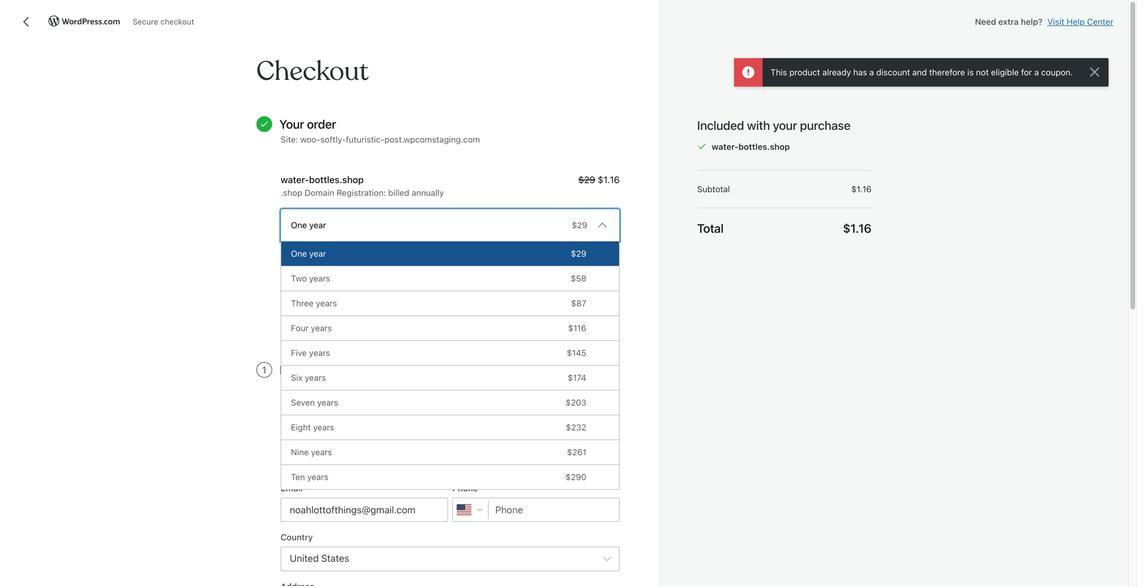 Task type: describe. For each thing, give the bounding box(es) containing it.
is inside "notice" status
[[968, 67, 974, 77]]

four years
[[291, 323, 332, 333]]

futuristic-
[[346, 135, 385, 145]]

Email text field
[[281, 498, 448, 522]]

site:
[[281, 135, 298, 145]]

from
[[317, 252, 337, 262]]

your inside registering a domain name requires valid contact information. privacy protection is included for all eligible domains to protect your personal information.
[[447, 398, 464, 408]]

has
[[854, 67, 868, 77]]

first name
[[281, 421, 324, 431]]

wrapper drop image
[[744, 68, 754, 77]]

ten years
[[291, 472, 329, 482]]

need
[[976, 17, 997, 27]]

included
[[698, 118, 745, 132]]

remove from cart button
[[281, 252, 356, 262]]

Last name text field
[[453, 435, 620, 459]]

subtotal
[[698, 184, 731, 194]]

country
[[281, 533, 313, 543]]

discount
[[877, 67, 911, 77]]

add
[[287, 464, 301, 472]]

six
[[291, 373, 303, 383]]

years for two years
[[309, 274, 331, 284]]

years for four years
[[311, 323, 332, 333]]

$203
[[566, 398, 587, 408]]

+ add organization name
[[281, 464, 366, 472]]

checkout
[[160, 17, 194, 26]]

years for three years
[[316, 298, 337, 308]]

is inside registering a domain name requires valid contact information. privacy protection is included for all eligible domains to protect your personal information.
[[598, 385, 605, 395]]

a inside registering a domain name requires valid contact information. privacy protection is included for all eligible domains to protect your personal information.
[[327, 385, 332, 395]]

to
[[406, 398, 414, 408]]

domain
[[305, 188, 335, 198]]

registering
[[281, 385, 325, 395]]

with
[[748, 118, 771, 132]]

order
[[307, 117, 336, 131]]

$1.16 for total
[[844, 221, 872, 235]]

help?
[[1022, 17, 1043, 27]]

name for organization
[[348, 464, 366, 472]]

+
[[281, 464, 285, 472]]

three
[[291, 298, 314, 308]]

four
[[291, 323, 309, 333]]

requires
[[389, 385, 421, 395]]

+ add organization name link
[[281, 462, 366, 473]]

1 horizontal spatial water-
[[712, 142, 739, 152]]

years for six years
[[305, 373, 326, 383]]

1 vertical spatial information.
[[503, 398, 550, 408]]

$261
[[567, 448, 587, 458]]

this product already has a discount and therefore is not eligible for a coupon.
[[771, 67, 1074, 77]]

post.wpcomstaging.com
[[385, 135, 480, 145]]

1 year from the top
[[310, 220, 326, 230]]

information
[[383, 363, 445, 377]]

0 horizontal spatial water-
[[281, 174, 309, 185]]

2 one year from the top
[[291, 249, 326, 259]]

a down help?
[[1035, 67, 1040, 77]]

was
[[306, 319, 321, 329]]

notice status
[[735, 58, 1109, 87]]

eight years
[[291, 423, 334, 433]]

and
[[913, 67, 928, 77]]

domain
[[334, 385, 363, 395]]

$1.16 inside $29 $1.16 .shop domain registration : billed annually
[[598, 174, 620, 185]]

five years
[[291, 348, 330, 358]]

for inside registering a domain name requires valid contact information. privacy protection is included for all eligible domains to protect your personal information.
[[317, 398, 327, 408]]

$116
[[569, 323, 587, 333]]

seven
[[291, 398, 315, 408]]

enter your contact information
[[280, 363, 445, 377]]

problem
[[330, 319, 363, 329]]

First name text field
[[281, 435, 448, 459]]

0 vertical spatial bottles.shop
[[739, 142, 791, 152]]

for inside "notice" status
[[1022, 67, 1033, 77]]

therefore
[[930, 67, 966, 77]]

woo-
[[301, 135, 321, 145]]

coupon. inside "notice" status
[[1042, 67, 1074, 77]]

a right was
[[323, 319, 328, 329]]

organization
[[303, 464, 345, 472]]

checkout
[[257, 55, 369, 88]]

cart
[[340, 252, 356, 262]]

secure
[[133, 17, 158, 26]]

list box containing one year
[[281, 241, 620, 490]]

protect
[[416, 398, 445, 408]]

billed
[[389, 188, 410, 198]]

three years
[[291, 298, 337, 308]]

1 vertical spatial name
[[301, 421, 324, 431]]

$290
[[566, 472, 587, 482]]

contact inside registering a domain name requires valid contact information. privacy protection is included for all eligible domains to protect your personal information.
[[444, 385, 473, 395]]

2 horizontal spatial your
[[774, 118, 798, 132]]



Task type: locate. For each thing, give the bounding box(es) containing it.
eligible inside registering a domain name requires valid contact information. privacy protection is included for all eligible domains to protect your personal information.
[[341, 398, 369, 408]]

close checkout image
[[19, 15, 34, 29]]

years up registering
[[305, 373, 326, 383]]

is
[[968, 67, 974, 77], [598, 385, 605, 395]]

for left "all"
[[317, 398, 327, 408]]

eligible down "domain"
[[341, 398, 369, 408]]

help
[[1067, 17, 1086, 27]]

information. down privacy
[[503, 398, 550, 408]]

1 vertical spatial eligible
[[341, 398, 369, 408]]

a right has
[[870, 67, 875, 77]]

2 vertical spatial your
[[447, 398, 464, 408]]

water- down included
[[712, 142, 739, 152]]

group containing first name
[[281, 419, 620, 587]]

one year up two years
[[291, 249, 326, 259]]

name
[[365, 385, 387, 395], [301, 421, 324, 431], [348, 464, 366, 472]]

0 horizontal spatial for
[[317, 398, 327, 408]]

years right four
[[311, 323, 332, 333]]

information. up personal
[[476, 385, 523, 395]]

eight
[[291, 423, 311, 433]]

years
[[309, 274, 331, 284], [316, 298, 337, 308], [311, 323, 332, 333], [309, 348, 330, 358], [305, 373, 326, 383], [317, 398, 338, 408], [313, 423, 334, 433], [311, 448, 332, 458], [308, 472, 329, 482]]

your down five years
[[311, 363, 336, 377]]

year up remove from cart "button" at the top left
[[310, 220, 326, 230]]

this
[[401, 319, 415, 329]]

for
[[1022, 67, 1033, 77], [317, 398, 327, 408]]

1 horizontal spatial contact
[[444, 385, 473, 395]]

domains
[[371, 398, 404, 408]]

2 one from the top
[[291, 249, 307, 259]]

list box
[[281, 241, 620, 490]]

Phone telephone field
[[453, 498, 620, 522]]

extra
[[999, 17, 1019, 27]]

your
[[774, 118, 798, 132], [311, 363, 336, 377], [447, 398, 464, 408]]

years down "domain"
[[317, 398, 338, 408]]

0 vertical spatial eligible
[[992, 67, 1020, 77]]

eligible inside "notice" status
[[992, 67, 1020, 77]]

$58
[[571, 274, 587, 284]]

group
[[281, 419, 620, 587]]

bottles.shop down with
[[739, 142, 791, 152]]

water-bottles.shop down with
[[712, 142, 791, 152]]

years right three
[[316, 298, 337, 308]]

all
[[330, 398, 338, 408]]

seven years
[[291, 398, 338, 408]]

protection
[[556, 385, 596, 395]]

your right 'protect'
[[447, 398, 464, 408]]

your
[[280, 117, 304, 131]]

remove from cart
[[281, 252, 356, 262]]

0 vertical spatial information.
[[476, 385, 523, 395]]

1 vertical spatial your
[[311, 363, 336, 377]]

registration
[[337, 188, 384, 198]]

there
[[281, 319, 304, 329]]

1 vertical spatial contact
[[444, 385, 473, 395]]

eligible right not at top
[[992, 67, 1020, 77]]

0 horizontal spatial your
[[311, 363, 336, 377]]

coupon. left dismiss image
[[1042, 67, 1074, 77]]

0 horizontal spatial is
[[598, 385, 605, 395]]

water- up the .shop on the left top
[[281, 174, 309, 185]]

$29 $1.16 .shop domain registration : billed annually
[[281, 174, 620, 198]]

years for ten years
[[308, 472, 329, 482]]

$174
[[568, 373, 587, 383]]

purchase
[[801, 118, 851, 132]]

0 horizontal spatial eligible
[[341, 398, 369, 408]]

1
[[262, 365, 267, 376]]

0 horizontal spatial bottles.shop
[[309, 174, 364, 185]]

name down first name text field
[[348, 464, 366, 472]]

0 horizontal spatial contact
[[338, 363, 380, 377]]

years for seven years
[[317, 398, 338, 408]]

water-
[[712, 142, 739, 152], [281, 174, 309, 185]]

1 one from the top
[[291, 220, 307, 230]]

is left not at top
[[968, 67, 974, 77]]

1 vertical spatial water-
[[281, 174, 309, 185]]

annually
[[412, 188, 444, 198]]

product
[[790, 67, 821, 77]]

years right eight
[[313, 423, 334, 433]]

two
[[291, 274, 307, 284]]

ten
[[291, 472, 305, 482]]

a
[[870, 67, 875, 77], [1035, 67, 1040, 77], [323, 319, 328, 329], [327, 385, 332, 395]]

0 vertical spatial coupon.
[[1042, 67, 1074, 77]]

$29 inside list box
[[571, 249, 587, 259]]

valid
[[423, 385, 441, 395]]

0 vertical spatial water-
[[712, 142, 739, 152]]

this
[[771, 67, 788, 77]]

$87
[[572, 298, 587, 308]]

0 vertical spatial for
[[1022, 67, 1033, 77]]

0 horizontal spatial water-bottles.shop
[[281, 174, 364, 185]]

bottles.shop
[[739, 142, 791, 152], [309, 174, 364, 185]]

need extra help? visit help center
[[976, 17, 1114, 27]]

0 vertical spatial contact
[[338, 363, 380, 377]]

water-bottles.shop up domain at the left
[[281, 174, 364, 185]]

1 horizontal spatial eligible
[[992, 67, 1020, 77]]

0 vertical spatial one year
[[291, 220, 326, 230]]

1 vertical spatial $29
[[572, 220, 588, 230]]

1 vertical spatial year
[[310, 249, 326, 259]]

$232
[[566, 423, 587, 433]]

remove
[[281, 252, 315, 262]]

coupon.
[[1042, 67, 1074, 77], [417, 319, 449, 329]]

1 vertical spatial water-bottles.shop
[[281, 174, 364, 185]]

your right with
[[774, 118, 798, 132]]

privacy
[[525, 385, 553, 395]]

0 vertical spatial water-bottles.shop
[[712, 142, 791, 152]]

1 vertical spatial is
[[598, 385, 605, 395]]

email
[[281, 484, 303, 494]]

a up "all"
[[327, 385, 332, 395]]

0 vertical spatial your
[[774, 118, 798, 132]]

coupon. right this on the bottom of the page
[[417, 319, 449, 329]]

total
[[698, 221, 724, 235]]

$1.16 for subtotal
[[852, 184, 872, 194]]

for right not at top
[[1022, 67, 1033, 77]]

year
[[310, 220, 326, 230], [310, 249, 326, 259]]

years right five
[[309, 348, 330, 358]]

years up "+ add organization name"
[[311, 448, 332, 458]]

:
[[384, 188, 386, 198]]

five
[[291, 348, 307, 358]]

0 vertical spatial name
[[365, 385, 387, 395]]

years for five years
[[309, 348, 330, 358]]

your order
[[280, 117, 336, 131]]

$1.16
[[598, 174, 620, 185], [852, 184, 872, 194], [844, 221, 872, 235]]

included with your purchase
[[698, 118, 851, 132]]

1 one year from the top
[[291, 220, 326, 230]]

name right first
[[301, 421, 324, 431]]

1 vertical spatial one
[[291, 249, 307, 259]]

registering a domain name requires valid contact information. privacy protection is included for all eligible domains to protect your personal information.
[[281, 385, 605, 408]]

$29
[[579, 174, 596, 185], [572, 220, 588, 230], [571, 249, 587, 259]]

0 horizontal spatial coupon.
[[417, 319, 449, 329]]

already
[[823, 67, 852, 77]]

years right two
[[309, 274, 331, 284]]

1 vertical spatial one year
[[291, 249, 326, 259]]

softly-
[[321, 135, 346, 145]]

applying
[[365, 319, 398, 329]]

0 vertical spatial one
[[291, 220, 307, 230]]

enter
[[280, 363, 309, 377]]

1 vertical spatial coupon.
[[417, 319, 449, 329]]

name inside registering a domain name requires valid contact information. privacy protection is included for all eligible domains to protect your personal information.
[[365, 385, 387, 395]]

years down "+ add organization name"
[[308, 472, 329, 482]]

six years
[[291, 373, 326, 383]]

$145
[[567, 348, 587, 358]]

2 year from the top
[[310, 249, 326, 259]]

visit
[[1048, 17, 1065, 27]]

1 horizontal spatial coupon.
[[1042, 67, 1074, 77]]

1 vertical spatial for
[[317, 398, 327, 408]]

nine years
[[291, 448, 332, 458]]

Enter your coupon code field
[[281, 289, 620, 313]]

2 vertical spatial $29
[[571, 249, 587, 259]]

year up two years
[[310, 249, 326, 259]]

1 horizontal spatial water-bottles.shop
[[712, 142, 791, 152]]

there was a problem applying this coupon.
[[281, 319, 449, 329]]

visit help center button
[[1048, 16, 1114, 28]]

bottles.shop up domain at the left
[[309, 174, 364, 185]]

one up remove at the left top
[[291, 220, 307, 230]]

site: woo-softly-futuristic-post.wpcomstaging.com
[[281, 135, 480, 145]]

1 horizontal spatial for
[[1022, 67, 1033, 77]]

one year up remove from cart "button" at the top left
[[291, 220, 326, 230]]

name up domains on the left bottom
[[365, 385, 387, 395]]

center
[[1088, 17, 1114, 27]]

years for eight years
[[313, 423, 334, 433]]

0 vertical spatial year
[[310, 220, 326, 230]]

$29 inside $29 $1.16 .shop domain registration : billed annually
[[579, 174, 596, 185]]

0 vertical spatial $29
[[579, 174, 596, 185]]

dismiss image
[[1088, 65, 1103, 79]]

contact
[[338, 363, 380, 377], [444, 385, 473, 395]]

two years
[[291, 274, 331, 284]]

1 horizontal spatial your
[[447, 398, 464, 408]]

2 vertical spatial name
[[348, 464, 366, 472]]

0 vertical spatial is
[[968, 67, 974, 77]]

not
[[977, 67, 990, 77]]

1 horizontal spatial bottles.shop
[[739, 142, 791, 152]]

nine
[[291, 448, 309, 458]]

1 horizontal spatial is
[[968, 67, 974, 77]]

.shop
[[281, 188, 303, 198]]

is right protection
[[598, 385, 605, 395]]

years for nine years
[[311, 448, 332, 458]]

contact up "domain"
[[338, 363, 380, 377]]

one
[[291, 220, 307, 230], [291, 249, 307, 259]]

name for domain
[[365, 385, 387, 395]]

one up two
[[291, 249, 307, 259]]

secure checkout
[[133, 17, 194, 26]]

1 vertical spatial bottles.shop
[[309, 174, 364, 185]]

phone
[[453, 484, 478, 494]]

first
[[281, 421, 299, 431]]

contact right valid
[[444, 385, 473, 395]]



Task type: vqa. For each thing, say whether or not it's contained in the screenshot.
Help icon
no



